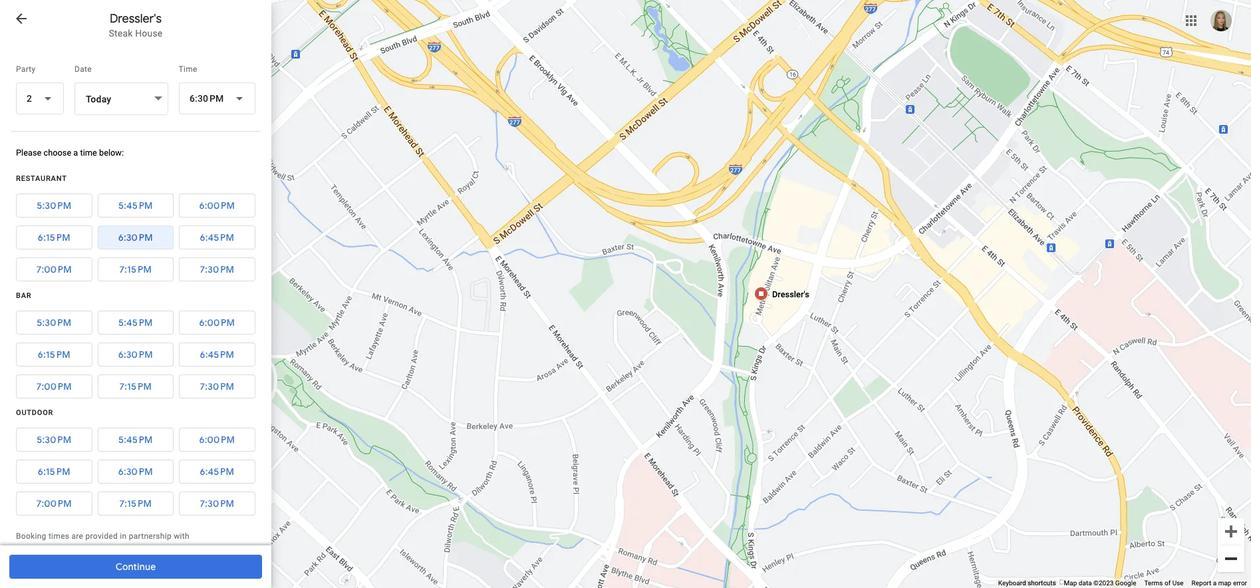 Task type: describe. For each thing, give the bounding box(es) containing it.
map
[[1218, 579, 1232, 587]]

7:00 pm button for restaurant
[[16, 254, 92, 286]]

6:45 pm for restaurant
[[200, 232, 234, 244]]

6:15 pm for bar
[[38, 349, 70, 361]]

6:15 pm for outdoor
[[38, 466, 70, 478]]

6:15 pm button for restaurant
[[16, 222, 92, 254]]

below:
[[99, 148, 124, 158]]

5:30 pm button for outdoor
[[16, 424, 92, 456]]

terms
[[1144, 579, 1163, 587]]

7:15 pm for bar
[[119, 381, 152, 393]]

5:45 pm for bar
[[118, 317, 153, 329]]

6:30 pm button for bar
[[97, 339, 174, 371]]

party
[[16, 65, 36, 74]]

error
[[1233, 579, 1247, 587]]

time
[[80, 148, 97, 158]]

6:00 pm button for bar
[[179, 307, 255, 339]]

6:30 pm for outdoor
[[118, 466, 153, 478]]

dressler's heading
[[0, 11, 271, 27]]

choose
[[44, 148, 71, 158]]

5:45 pm button for restaurant
[[97, 190, 174, 222]]

7:00 pm button for outdoor
[[16, 488, 92, 520]]

7:30 pm for restaurant
[[200, 264, 234, 276]]

dressler's for dressler's steak house
[[110, 11, 162, 26]]

of
[[1165, 579, 1171, 587]]

keyboard shortcuts button
[[998, 579, 1056, 588]]

please choose a time below:
[[16, 148, 124, 158]]

7:30 pm button for outdoor
[[179, 488, 255, 520]]

5:45 pm button for outdoor
[[97, 424, 174, 456]]

©2023
[[1094, 579, 1114, 587]]

bar
[[16, 292, 32, 300]]

7:15 pm button for bar
[[97, 371, 174, 403]]

6:15 pm button for bar
[[16, 339, 92, 371]]

opentable image
[[16, 552, 28, 564]]

opentable
[[33, 554, 73, 563]]

keyboard shortcuts
[[998, 579, 1056, 587]]

7:00 pm for bar
[[36, 381, 72, 393]]

times
[[48, 532, 69, 541]]

booking
[[16, 532, 46, 541]]

are
[[72, 532, 83, 541]]

7:30 pm for outdoor
[[200, 498, 234, 510]]

7:30 pm button for restaurant
[[179, 254, 255, 286]]

5:30 pm for restaurant
[[37, 200, 71, 212]]

5:30 pm for outdoor
[[37, 434, 71, 446]]

provided
[[85, 532, 118, 541]]

5:30 pm button for restaurant
[[16, 190, 92, 222]]

keyboard
[[998, 579, 1026, 587]]

7:30 pm for bar
[[200, 381, 234, 393]]

0 vertical spatial a
[[73, 148, 78, 158]]

google
[[1115, 579, 1136, 587]]

report a map error link
[[1192, 579, 1247, 587]]



Task type: vqa. For each thing, say whether or not it's contained in the screenshot.
Dressler's inside Map "region"
yes



Task type: locate. For each thing, give the bounding box(es) containing it.
7:00 pm for restaurant
[[36, 264, 72, 276]]

2 5:30 pm button from the top
[[16, 307, 92, 339]]

5:30 pm
[[37, 200, 71, 212], [37, 317, 71, 329], [37, 434, 71, 446]]

report a map error
[[1192, 579, 1247, 587]]

6:00 pm button
[[179, 190, 255, 222], [179, 307, 255, 339], [179, 424, 255, 456]]

7:15 pm for outdoor
[[119, 498, 152, 510]]

1 5:30 pm from the top
[[37, 200, 71, 212]]

3 6:00 pm button from the top
[[179, 424, 255, 456]]

2 vertical spatial 6:30 pm
[[118, 466, 153, 478]]

6:15 pm button down outdoor on the left of page
[[16, 456, 92, 488]]

3 5:30 pm button from the top
[[16, 424, 92, 456]]

6:45 pm button
[[179, 222, 255, 254], [179, 339, 255, 371], [179, 456, 255, 488]]

2 vertical spatial 7:30 pm
[[200, 498, 234, 510]]

0 vertical spatial dressler's
[[110, 11, 162, 26]]

1 vertical spatial 6:15 pm button
[[16, 339, 92, 371]]

date
[[75, 65, 92, 74]]

7:00 pm button for bar
[[16, 371, 92, 403]]

5:30 pm button down bar
[[16, 307, 92, 339]]

restaurant
[[16, 174, 67, 183]]

1 5:30 pm button from the top
[[16, 190, 92, 222]]

a left map
[[1213, 579, 1217, 587]]

1 vertical spatial 7:30 pm
[[200, 381, 234, 393]]

6:30 pm
[[118, 232, 153, 244], [118, 349, 153, 361], [118, 466, 153, 478]]

1 7:30 pm from the top
[[200, 264, 234, 276]]

0 vertical spatial 6:15 pm button
[[16, 222, 92, 254]]

0 vertical spatial 5:45 pm button
[[97, 190, 174, 222]]

2 6:15 pm button from the top
[[16, 339, 92, 371]]

1 horizontal spatial dressler's
[[772, 289, 809, 299]]

6:00 pm
[[199, 200, 235, 212], [199, 317, 235, 329], [199, 434, 235, 446]]

6:45 pm button for restaurant
[[179, 222, 255, 254]]

6:15 pm button up outdoor on the left of page
[[16, 339, 92, 371]]

report
[[1192, 579, 1211, 587]]

1 7:00 pm from the top
[[36, 264, 72, 276]]

0 vertical spatial 7:15 pm
[[119, 264, 152, 276]]

terms of use link
[[1144, 579, 1184, 587]]

1 vertical spatial 6:30 pm button
[[97, 339, 174, 371]]

shortcuts
[[1028, 579, 1056, 587]]

1 6:45 pm from the top
[[200, 232, 234, 244]]

1 7:15 pm button from the top
[[97, 254, 174, 286]]

google account: katherine seehafer  
(katherine.seehafer@adept.ai) image
[[1211, 10, 1232, 31]]

7:15 pm for restaurant
[[119, 264, 152, 276]]

2 6:30 pm from the top
[[118, 349, 153, 361]]

5:30 pm button
[[16, 190, 92, 222], [16, 307, 92, 339], [16, 424, 92, 456]]

dressler's inside 'map' region
[[772, 289, 809, 299]]

7:00 pm button up bar
[[16, 254, 92, 286]]

2 vertical spatial 6:15 pm
[[38, 466, 70, 478]]

3 7:30 pm button from the top
[[179, 488, 255, 520]]

7:00 pm button up times
[[16, 488, 92, 520]]

a
[[73, 148, 78, 158], [1213, 579, 1217, 587]]

6:45 pm
[[200, 232, 234, 244], [200, 349, 234, 361], [200, 466, 234, 478]]

2 7:00 pm from the top
[[36, 381, 72, 393]]

7:30 pm
[[200, 264, 234, 276], [200, 381, 234, 393], [200, 498, 234, 510]]

with
[[174, 532, 190, 541]]

7:00 pm
[[36, 264, 72, 276], [36, 381, 72, 393], [36, 498, 72, 510]]

5:30 pm for bar
[[37, 317, 71, 329]]

3 7:15 pm button from the top
[[97, 488, 174, 520]]

1 6:15 pm button from the top
[[16, 222, 92, 254]]

1 vertical spatial 7:30 pm button
[[179, 371, 255, 403]]

5:45 pm button for bar
[[97, 307, 174, 339]]

3 5:45 pm from the top
[[118, 434, 153, 446]]

3 6:45 pm from the top
[[200, 466, 234, 478]]

partnership
[[129, 532, 172, 541]]

5:45 pm
[[118, 200, 153, 212], [118, 317, 153, 329], [118, 434, 153, 446]]

1 vertical spatial 6:15 pm
[[38, 349, 70, 361]]

data
[[1079, 579, 1092, 587]]

6:30 pm button
[[97, 222, 174, 254], [97, 339, 174, 371], [97, 456, 174, 488]]

7:30 pm button for bar
[[179, 371, 255, 403]]

1 6:15 pm from the top
[[38, 232, 70, 244]]

3 5:45 pm button from the top
[[97, 424, 174, 456]]

in
[[120, 532, 127, 541]]

2 vertical spatial 7:30 pm button
[[179, 488, 255, 520]]

2 vertical spatial 6:45 pm button
[[179, 456, 255, 488]]

2 7:15 pm button from the top
[[97, 371, 174, 403]]

booking times are provided in partnership with
[[16, 532, 190, 541]]

2 vertical spatial 6:00 pm button
[[179, 424, 255, 456]]

5:45 pm for restaurant
[[118, 200, 153, 212]]

1 vertical spatial 5:30 pm button
[[16, 307, 92, 339]]

1 vertical spatial 6:30 pm
[[118, 349, 153, 361]]

dressler's for dressler's
[[772, 289, 809, 299]]

3 6:30 pm from the top
[[118, 466, 153, 478]]

dressler's steak house
[[109, 11, 163, 39]]

outdoor
[[16, 409, 53, 417]]

6:00 pm for outdoor
[[199, 434, 235, 446]]

7:00 pm button up outdoor on the left of page
[[16, 371, 92, 403]]

0 vertical spatial 6:45 pm button
[[179, 222, 255, 254]]

continue
[[115, 561, 156, 573]]

2 6:00 pm button from the top
[[179, 307, 255, 339]]

2 7:30 pm from the top
[[200, 381, 234, 393]]

1 6:30 pm button from the top
[[97, 222, 174, 254]]

2 vertical spatial 7:15 pm
[[119, 498, 152, 510]]

map
[[1064, 579, 1077, 587]]

6:45 pm button for bar
[[179, 339, 255, 371]]

1 vertical spatial 5:45 pm
[[118, 317, 153, 329]]

use
[[1172, 579, 1184, 587]]

0 vertical spatial 6:30 pm
[[118, 232, 153, 244]]

0 vertical spatial 6:45 pm
[[200, 232, 234, 244]]

2 vertical spatial 6:45 pm
[[200, 466, 234, 478]]

5:30 pm button down restaurant
[[16, 190, 92, 222]]

1 vertical spatial 7:00 pm
[[36, 381, 72, 393]]

5:30 pm button for bar
[[16, 307, 92, 339]]

2 7:00 pm button from the top
[[16, 371, 92, 403]]

6:00 pm button for restaurant
[[179, 190, 255, 222]]

6:45 pm for outdoor
[[200, 466, 234, 478]]

2 6:30 pm button from the top
[[97, 339, 174, 371]]

6:45 pm for bar
[[200, 349, 234, 361]]

2 vertical spatial 5:45 pm button
[[97, 424, 174, 456]]

3 7:30 pm from the top
[[200, 498, 234, 510]]

a left time
[[73, 148, 78, 158]]

None field
[[16, 82, 64, 114], [179, 82, 255, 114], [16, 82, 64, 114], [179, 82, 255, 114]]

6:15 pm button for outdoor
[[16, 456, 92, 488]]

2 6:45 pm button from the top
[[179, 339, 255, 371]]

7:15 pm button for restaurant
[[97, 254, 174, 286]]

3 6:45 pm button from the top
[[179, 456, 255, 488]]

1 horizontal spatial a
[[1213, 579, 1217, 587]]

0 vertical spatial 6:00 pm
[[199, 200, 235, 212]]

2 vertical spatial 6:30 pm button
[[97, 456, 174, 488]]

1 vertical spatial 6:00 pm button
[[179, 307, 255, 339]]

0 vertical spatial 7:00 pm button
[[16, 254, 92, 286]]

6:15 pm down outdoor on the left of page
[[38, 466, 70, 478]]

1 5:45 pm button from the top
[[97, 190, 174, 222]]

1 vertical spatial 7:00 pm button
[[16, 371, 92, 403]]

6:15 pm button down restaurant
[[16, 222, 92, 254]]

5:45 pm for outdoor
[[118, 434, 153, 446]]

2 vertical spatial 6:00 pm
[[199, 434, 235, 446]]

0 vertical spatial 5:45 pm
[[118, 200, 153, 212]]

1 vertical spatial 6:45 pm
[[200, 349, 234, 361]]

1 vertical spatial 5:45 pm button
[[97, 307, 174, 339]]

6:00 pm for bar
[[199, 317, 235, 329]]

0 vertical spatial 7:15 pm button
[[97, 254, 174, 286]]

0 vertical spatial 5:30 pm button
[[16, 190, 92, 222]]

2 5:30 pm from the top
[[37, 317, 71, 329]]

map data ©2023 google
[[1064, 579, 1136, 587]]

0 horizontal spatial dressler's
[[110, 11, 162, 26]]

2 5:45 pm button from the top
[[97, 307, 174, 339]]

back image
[[13, 11, 29, 27]]

7:15 pm button for outdoor
[[97, 488, 174, 520]]

2 vertical spatial 5:45 pm
[[118, 434, 153, 446]]

map region
[[201, 0, 1251, 588]]

6:15 pm button
[[16, 222, 92, 254], [16, 339, 92, 371], [16, 456, 92, 488]]

1 vertical spatial dressler's
[[772, 289, 809, 299]]

dressler's inside "dressler's steak house"
[[110, 11, 162, 26]]

0 vertical spatial 5:30 pm
[[37, 200, 71, 212]]

continue button
[[9, 551, 262, 583]]

2 6:00 pm from the top
[[199, 317, 235, 329]]

7:00 pm for outdoor
[[36, 498, 72, 510]]

0 vertical spatial 7:30 pm button
[[179, 254, 255, 286]]

3 6:15 pm button from the top
[[16, 456, 92, 488]]

1 5:45 pm from the top
[[118, 200, 153, 212]]

0 vertical spatial 6:15 pm
[[38, 232, 70, 244]]

2 7:30 pm button from the top
[[179, 371, 255, 403]]

1 vertical spatial 6:00 pm
[[199, 317, 235, 329]]

6:45 pm button for outdoor
[[179, 456, 255, 488]]

3 6:00 pm from the top
[[199, 434, 235, 446]]

terms of use
[[1144, 579, 1184, 587]]

6:00 pm for restaurant
[[199, 200, 235, 212]]

2 7:15 pm from the top
[[119, 381, 152, 393]]

3 6:30 pm button from the top
[[97, 456, 174, 488]]

2 6:45 pm from the top
[[200, 349, 234, 361]]

2 6:15 pm from the top
[[38, 349, 70, 361]]

2 vertical spatial 5:30 pm button
[[16, 424, 92, 456]]

1 vertical spatial a
[[1213, 579, 1217, 587]]

1 vertical spatial 7:15 pm button
[[97, 371, 174, 403]]

5:45 pm button
[[97, 190, 174, 222], [97, 307, 174, 339], [97, 424, 174, 456]]

1 6:45 pm button from the top
[[179, 222, 255, 254]]

3 6:15 pm from the top
[[38, 466, 70, 478]]

2 vertical spatial 6:15 pm button
[[16, 456, 92, 488]]

3 7:00 pm button from the top
[[16, 488, 92, 520]]

1 7:00 pm button from the top
[[16, 254, 92, 286]]

7:00 pm button
[[16, 254, 92, 286], [16, 371, 92, 403], [16, 488, 92, 520]]

1 7:30 pm button from the top
[[179, 254, 255, 286]]

6:30 pm button for outdoor
[[97, 456, 174, 488]]

7:15 pm button
[[97, 254, 174, 286], [97, 371, 174, 403], [97, 488, 174, 520]]

1 vertical spatial 5:30 pm
[[37, 317, 71, 329]]

0 horizontal spatial a
[[73, 148, 78, 158]]

1 6:00 pm from the top
[[199, 200, 235, 212]]

6:15 pm
[[38, 232, 70, 244], [38, 349, 70, 361], [38, 466, 70, 478]]

1 7:15 pm from the top
[[119, 264, 152, 276]]

time
[[179, 65, 197, 74]]

0 vertical spatial 7:30 pm
[[200, 264, 234, 276]]

2 vertical spatial 7:00 pm button
[[16, 488, 92, 520]]

2 vertical spatial 7:00 pm
[[36, 498, 72, 510]]

2 5:45 pm from the top
[[118, 317, 153, 329]]

steak
[[109, 28, 133, 39]]

2 vertical spatial 5:30 pm
[[37, 434, 71, 446]]

6:30 pm for bar
[[118, 349, 153, 361]]

7:15 pm
[[119, 264, 152, 276], [119, 381, 152, 393], [119, 498, 152, 510]]

6:15 pm down restaurant
[[38, 232, 70, 244]]

0 vertical spatial 6:00 pm button
[[179, 190, 255, 222]]

2 vertical spatial 7:15 pm button
[[97, 488, 174, 520]]

5:30 pm button down outdoor on the left of page
[[16, 424, 92, 456]]

7:30 pm button
[[179, 254, 255, 286], [179, 371, 255, 403], [179, 488, 255, 520]]

6:00 pm button for outdoor
[[179, 424, 255, 456]]

6:15 pm up outdoor on the left of page
[[38, 349, 70, 361]]

3 7:15 pm from the top
[[119, 498, 152, 510]]

3 7:00 pm from the top
[[36, 498, 72, 510]]

today
[[86, 94, 111, 105]]

today button
[[75, 82, 168, 115]]

1 vertical spatial 7:15 pm
[[119, 381, 152, 393]]

0 vertical spatial 6:30 pm button
[[97, 222, 174, 254]]

0 vertical spatial 7:00 pm
[[36, 264, 72, 276]]

6:15 pm for restaurant
[[38, 232, 70, 244]]

1 6:30 pm from the top
[[118, 232, 153, 244]]

please
[[16, 148, 41, 158]]

3 5:30 pm from the top
[[37, 434, 71, 446]]

house
[[135, 28, 163, 39]]

dressler's
[[110, 11, 162, 26], [772, 289, 809, 299]]

1 vertical spatial 6:45 pm button
[[179, 339, 255, 371]]

1 6:00 pm button from the top
[[179, 190, 255, 222]]



